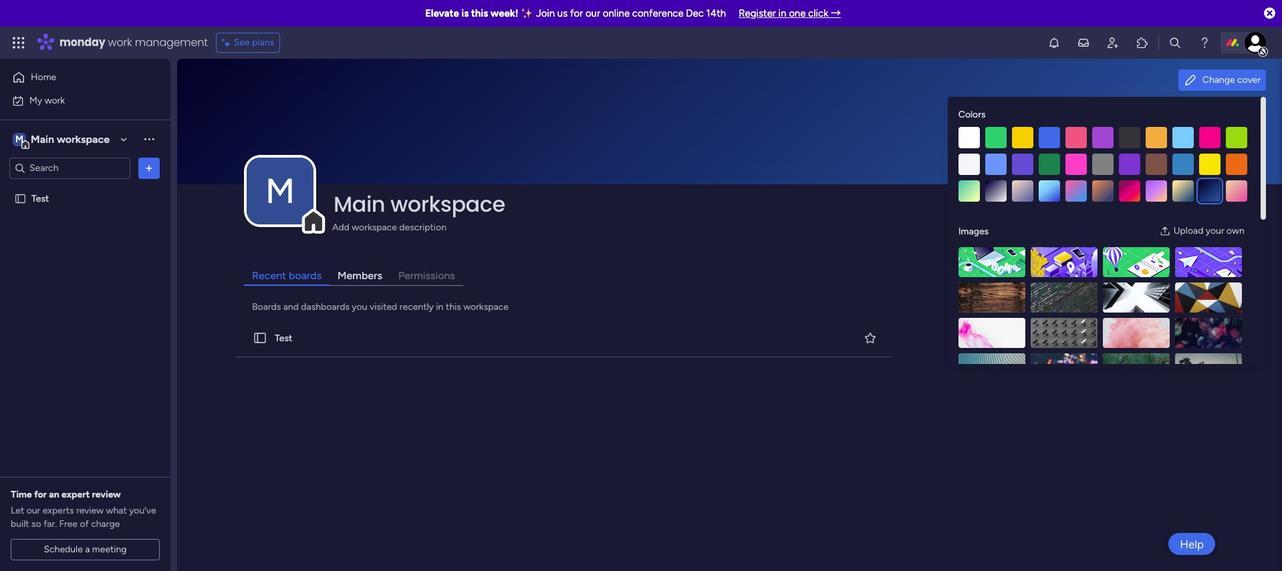 Task type: vqa. For each thing, say whether or not it's contained in the screenshot.
the leftmost THE ADD
no



Task type: locate. For each thing, give the bounding box(es) containing it.
work
[[108, 35, 132, 50], [45, 95, 65, 106]]

own
[[1227, 225, 1245, 237]]

apps image
[[1136, 36, 1149, 49]]

1 horizontal spatial work
[[108, 35, 132, 50]]

my work
[[29, 95, 65, 106]]

test down search in workspace field
[[31, 193, 49, 204]]

0 horizontal spatial main
[[31, 133, 54, 145]]

1 horizontal spatial public board image
[[253, 331, 267, 346]]

help
[[1180, 538, 1204, 551]]

our left the online on the left top of page
[[586, 7, 600, 19]]

for right us
[[570, 7, 583, 19]]

main workspace
[[31, 133, 110, 145], [334, 189, 505, 219]]

of
[[80, 519, 89, 530]]

1 vertical spatial in
[[436, 302, 444, 313]]

built
[[11, 519, 29, 530]]

public board image
[[14, 192, 27, 205], [253, 331, 267, 346]]

help button
[[1169, 534, 1216, 556]]

visited
[[370, 302, 397, 313]]

online
[[603, 7, 630, 19]]

0 vertical spatial our
[[586, 7, 600, 19]]

1 horizontal spatial m
[[265, 171, 295, 212]]

change
[[1203, 74, 1235, 86]]

your
[[1206, 225, 1225, 237]]

our
[[586, 7, 600, 19], [27, 506, 40, 517]]

for
[[570, 7, 583, 19], [34, 489, 47, 501]]

0 horizontal spatial work
[[45, 95, 65, 106]]

workspace selection element
[[13, 131, 112, 149]]

1 horizontal spatial our
[[586, 7, 600, 19]]

recent
[[252, 270, 286, 282]]

test
[[31, 193, 49, 204], [275, 333, 292, 344]]

review
[[92, 489, 121, 501], [76, 506, 104, 517]]

1 vertical spatial this
[[446, 302, 461, 313]]

dashboards
[[301, 302, 350, 313]]

test link
[[233, 320, 895, 358]]

0 vertical spatial main
[[31, 133, 54, 145]]

this right is
[[471, 7, 488, 19]]

m button
[[247, 158, 314, 225]]

0 vertical spatial work
[[108, 35, 132, 50]]

0 vertical spatial for
[[570, 7, 583, 19]]

main workspace up search in workspace field
[[31, 133, 110, 145]]

conference
[[632, 7, 684, 19]]

what
[[106, 506, 127, 517]]

0 horizontal spatial m
[[15, 133, 23, 145]]

review up what
[[92, 489, 121, 501]]

cover
[[1238, 74, 1261, 86]]

dec
[[686, 7, 704, 19]]

1 horizontal spatial this
[[471, 7, 488, 19]]

for left an
[[34, 489, 47, 501]]

1 horizontal spatial test
[[275, 333, 292, 344]]

m inside workspace icon
[[15, 133, 23, 145]]

our up so
[[27, 506, 40, 517]]

images
[[959, 226, 989, 237]]

let
[[11, 506, 24, 517]]

this right recently
[[446, 302, 461, 313]]

1 vertical spatial our
[[27, 506, 40, 517]]

work for my
[[45, 95, 65, 106]]

this
[[471, 7, 488, 19], [446, 302, 461, 313]]

0 horizontal spatial test
[[31, 193, 49, 204]]

work inside button
[[45, 95, 65, 106]]

elevate
[[425, 7, 459, 19]]

0 horizontal spatial our
[[27, 506, 40, 517]]

my
[[29, 95, 42, 106]]

register
[[739, 7, 776, 19]]

1 horizontal spatial main workspace
[[334, 189, 505, 219]]

0 horizontal spatial main workspace
[[31, 133, 110, 145]]

time for an expert review let our experts review what you've built so far. free of charge
[[11, 489, 156, 530]]

in
[[779, 7, 787, 19], [436, 302, 444, 313]]

public board image down boards
[[253, 331, 267, 346]]

Search in workspace field
[[28, 160, 112, 176]]

public board image down workspace icon on the top left
[[14, 192, 27, 205]]

option
[[0, 187, 171, 189]]

0 horizontal spatial public board image
[[14, 192, 27, 205]]

upload your own
[[1174, 225, 1245, 237]]

1 vertical spatial main
[[334, 189, 385, 219]]

so
[[31, 519, 41, 530]]

see
[[234, 37, 250, 48]]

main workspace up the description
[[334, 189, 505, 219]]

1 vertical spatial m
[[265, 171, 295, 212]]

test for public board image to the bottom
[[275, 333, 292, 344]]

0 vertical spatial main workspace
[[31, 133, 110, 145]]

in right recently
[[436, 302, 444, 313]]

experts
[[43, 506, 74, 517]]

main
[[31, 133, 54, 145], [334, 189, 385, 219]]

photo icon image
[[1160, 226, 1171, 237]]

and
[[283, 302, 299, 313]]

boards
[[289, 270, 322, 282]]

workspace options image
[[142, 133, 156, 146]]

help image
[[1198, 36, 1212, 49]]

0 horizontal spatial for
[[34, 489, 47, 501]]

colors
[[959, 109, 986, 120]]

test inside 'list box'
[[31, 193, 49, 204]]

brad klo image
[[1245, 32, 1266, 53]]

work right the monday
[[108, 35, 132, 50]]

register in one click → link
[[739, 7, 841, 19]]

work right my
[[45, 95, 65, 106]]

1 vertical spatial work
[[45, 95, 65, 106]]

add
[[332, 222, 350, 233]]

1 horizontal spatial for
[[570, 7, 583, 19]]

main up add
[[334, 189, 385, 219]]

→
[[831, 7, 841, 19]]

0 vertical spatial m
[[15, 133, 23, 145]]

notifications image
[[1048, 36, 1061, 49]]

0 vertical spatial public board image
[[14, 192, 27, 205]]

1 horizontal spatial main
[[334, 189, 385, 219]]

0 vertical spatial this
[[471, 7, 488, 19]]

upload
[[1174, 225, 1204, 237]]

in left one
[[779, 7, 787, 19]]

0 vertical spatial in
[[779, 7, 787, 19]]

far.
[[44, 519, 57, 530]]

0 vertical spatial test
[[31, 193, 49, 204]]

see plans button
[[216, 33, 280, 53]]

schedule a meeting
[[44, 544, 127, 556]]

main right workspace icon on the top left
[[31, 133, 54, 145]]

1 vertical spatial for
[[34, 489, 47, 501]]

m
[[15, 133, 23, 145], [265, 171, 295, 212]]

workspace
[[57, 133, 110, 145], [390, 189, 505, 219], [352, 222, 397, 233], [464, 302, 509, 313]]

m inside workspace image
[[265, 171, 295, 212]]

0 horizontal spatial in
[[436, 302, 444, 313]]

schedule
[[44, 544, 83, 556]]

1 vertical spatial test
[[275, 333, 292, 344]]

review up the 'of'
[[76, 506, 104, 517]]

permissions
[[398, 270, 455, 282]]

m for workspace image
[[265, 171, 295, 212]]

test down and
[[275, 333, 292, 344]]

you've
[[129, 506, 156, 517]]



Task type: describe. For each thing, give the bounding box(es) containing it.
for inside time for an expert review let our experts review what you've built so far. free of charge
[[34, 489, 47, 501]]

an
[[49, 489, 59, 501]]

meeting
[[92, 544, 127, 556]]

0 vertical spatial review
[[92, 489, 121, 501]]

1 vertical spatial review
[[76, 506, 104, 517]]

time
[[11, 489, 32, 501]]

schedule a meeting button
[[11, 540, 160, 561]]

a
[[85, 544, 90, 556]]

monday
[[60, 35, 105, 50]]

join
[[536, 7, 555, 19]]

main inside workspace selection element
[[31, 133, 54, 145]]

1 vertical spatial public board image
[[253, 331, 267, 346]]

add to favorites image
[[864, 331, 877, 345]]

change cover button
[[1179, 70, 1266, 91]]

change cover
[[1203, 74, 1261, 86]]

free
[[59, 519, 78, 530]]

0 horizontal spatial this
[[446, 302, 461, 313]]

see plans
[[234, 37, 274, 48]]

workspace inside workspace selection element
[[57, 133, 110, 145]]

test list box
[[0, 185, 171, 390]]

description
[[399, 222, 447, 233]]

invite members image
[[1107, 36, 1120, 49]]

home
[[31, 72, 56, 83]]

click
[[808, 7, 829, 19]]

1 vertical spatial main workspace
[[334, 189, 505, 219]]

public board image inside test 'list box'
[[14, 192, 27, 205]]

search everything image
[[1169, 36, 1182, 49]]

you
[[352, 302, 367, 313]]

management
[[135, 35, 208, 50]]

14th
[[707, 7, 726, 19]]

our inside time for an expert review let our experts review what you've built so far. free of charge
[[27, 506, 40, 517]]

work for monday
[[108, 35, 132, 50]]

charge
[[91, 519, 120, 530]]

recently
[[400, 302, 434, 313]]

inbox image
[[1077, 36, 1091, 49]]

recent boards
[[252, 270, 322, 282]]

workspace image
[[247, 158, 314, 225]]

main workspace inside workspace selection element
[[31, 133, 110, 145]]

test for public board image in the test 'list box'
[[31, 193, 49, 204]]

m for workspace icon on the top left
[[15, 133, 23, 145]]

boards and dashboards you visited recently in this workspace
[[252, 302, 509, 313]]

one
[[789, 7, 806, 19]]

options image
[[142, 161, 156, 175]]

week!
[[491, 7, 519, 19]]

elevate is this week! ✨ join us for our online conference dec 14th
[[425, 7, 726, 19]]

is
[[462, 7, 469, 19]]

upload your own button
[[1155, 221, 1250, 242]]

boards
[[252, 302, 281, 313]]

plans
[[252, 37, 274, 48]]

register in one click →
[[739, 7, 841, 19]]

1 horizontal spatial in
[[779, 7, 787, 19]]

members
[[338, 270, 382, 282]]

add workspace description
[[332, 222, 447, 233]]

monday work management
[[60, 35, 208, 50]]

my work button
[[8, 90, 144, 111]]

workspace image
[[13, 132, 26, 147]]

✨
[[521, 7, 534, 19]]

expert
[[62, 489, 90, 501]]

Main workspace field
[[330, 189, 1228, 219]]

select product image
[[12, 36, 25, 49]]

home button
[[8, 67, 144, 88]]

us
[[558, 7, 568, 19]]



